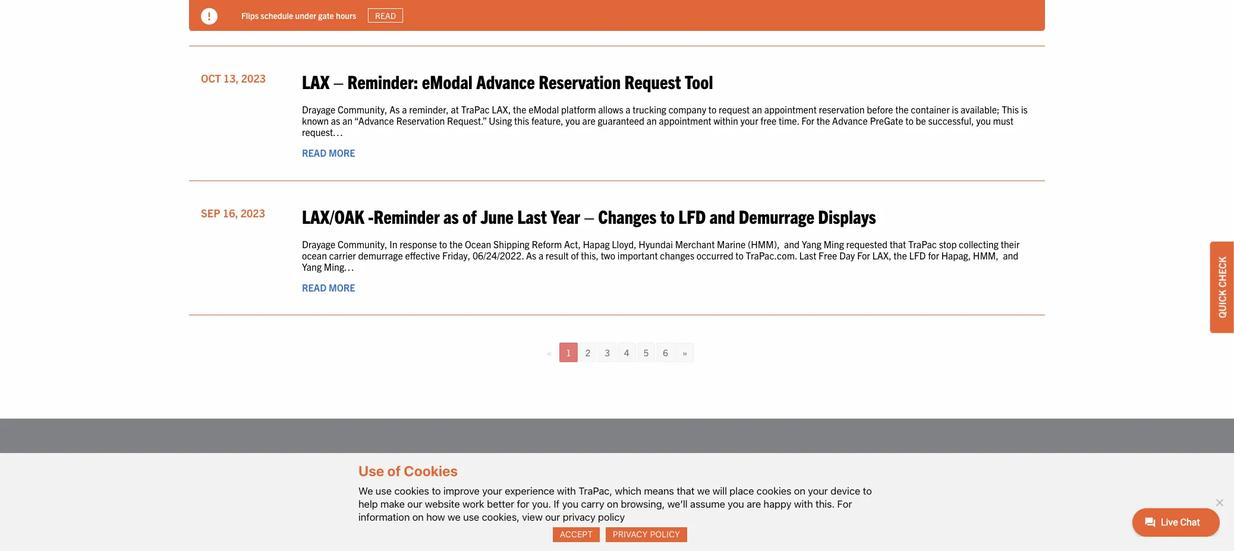 Task type: describe. For each thing, give the bounding box(es) containing it.
as inside drayage community, as a reminder, at trapac lax, the emodal platform allows a trucking company to request an appointment reservation before the container is available; this is known as an "advance reservation request." using this feature, you are guaranteed an appointment within your free time. for the advance pregate to be successful, you must request…
[[331, 115, 340, 127]]

2 link
[[579, 343, 597, 363]]

hours
[[336, 10, 356, 21]]

within
[[714, 115, 738, 127]]

privacy policy link
[[606, 528, 687, 543]]

2 cookies from the left
[[757, 485, 791, 497]]

1 horizontal spatial of
[[462, 204, 477, 227]]

carrier
[[329, 250, 356, 261]]

that inside drayage community, in response to the ocean shipping reform act, hapag lloyd, hyundai merchant marine (hmm),  and yang ming requested that trapac stop collecting their ocean carrier demurrage effective friday, 06/24/2022. as a result of this, two important changes occurred to trapac.com. last free day for lax, the lfd for hapag, hmm,  and yang ming…
[[890, 238, 906, 250]]

read more inside article
[[302, 12, 355, 24]]

year
[[551, 204, 580, 227]]

you down place
[[728, 499, 744, 510]]

you left must
[[976, 115, 991, 127]]

1 horizontal spatial use
[[463, 512, 479, 524]]

privacy
[[563, 512, 595, 524]]

the left "ocean"
[[449, 238, 463, 250]]

you right "if"
[[562, 499, 578, 510]]

marine
[[717, 238, 746, 250]]

1 horizontal spatial our
[[545, 512, 560, 524]]

"advance
[[354, 115, 394, 127]]

work
[[462, 499, 484, 510]]

your inside drayage community, as a reminder, at trapac lax, the emodal platform allows a trucking company to request an appointment reservation before the container is available; this is known as an "advance reservation request." using this feature, you are guaranteed an appointment within your free time. for the advance pregate to be successful, you must request…
[[740, 115, 758, 127]]

to up website
[[432, 485, 441, 497]]

2023 for lax – reminder: emodal advance reservation request tool
[[241, 71, 266, 85]]

more for lax/oak
[[329, 282, 355, 294]]

to left be
[[905, 115, 914, 127]]

tool
[[685, 69, 713, 92]]

pregate
[[870, 115, 903, 127]]

more inside article
[[329, 12, 355, 24]]

for inside use of cookies we use cookies to improve your experience with trapac, which means that we will place cookies on your device to help make our website work better for you. if you carry on browsing, we'll assume you are happy with this. for information on how we use cookies, view our privacy policy
[[517, 499, 529, 510]]

for inside drayage community, in response to the ocean shipping reform act, hapag lloyd, hyundai merchant marine (hmm),  and yang ming requested that trapac stop collecting their ocean carrier demurrage effective friday, 06/24/2022. as a result of this, two important changes occurred to trapac.com. last free day for lax, the lfd for hapag, hmm,  and yang ming…
[[928, 250, 939, 261]]

2 is from the left
[[1021, 103, 1028, 115]]

quick check link
[[1210, 242, 1234, 333]]

as inside article
[[443, 204, 459, 227]]

read link
[[368, 8, 403, 23]]

if
[[554, 499, 560, 510]]

lax – reminder: emodal advance reservation request tool article
[[189, 58, 1045, 181]]

4 link
[[618, 343, 636, 363]]

important
[[618, 250, 658, 261]]

lax, inside drayage community, in response to the ocean shipping reform act, hapag lloyd, hyundai merchant marine (hmm),  and yang ming requested that trapac stop collecting their ocean carrier demurrage effective friday, 06/24/2022. as a result of this, two important changes occurred to trapac.com. last free day for lax, the lfd for hapag, hmm,  and yang ming…
[[872, 250, 891, 261]]

website
[[425, 499, 460, 510]]

5
[[644, 347, 649, 358]]

result
[[546, 250, 569, 261]]

lax/oak -reminder as of june last year –  changes to lfd and demurrage displays
[[302, 204, 876, 227]]

16,
[[223, 206, 238, 220]]

ming
[[824, 238, 844, 250]]

los
[[354, 506, 371, 518]]

use
[[358, 463, 384, 480]]

to up hyundai
[[660, 204, 675, 227]]

time.
[[779, 115, 799, 127]]

free
[[760, 115, 777, 127]]

you right feature,
[[566, 115, 580, 127]]

we'll
[[667, 499, 688, 510]]

1 horizontal spatial appointment
[[764, 103, 817, 115]]

0 vertical spatial reservation
[[539, 69, 621, 92]]

changes
[[598, 204, 657, 227]]

assume
[[690, 499, 725, 510]]

0 horizontal spatial an
[[342, 115, 353, 127]]

container
[[911, 103, 950, 115]]

trapac inside drayage community, in response to the ocean shipping reform act, hapag lloyd, hyundai merchant marine (hmm),  and yang ming requested that trapac stop collecting their ocean carrier demurrage effective friday, 06/24/2022. as a result of this, two important changes occurred to trapac.com. last free day for lax, the lfd for hapag, hmm,  and yang ming…
[[908, 238, 937, 250]]

this,
[[581, 250, 599, 261]]

friday,
[[442, 250, 470, 261]]

community, for reminder:
[[338, 103, 387, 115]]

to left request
[[708, 103, 716, 115]]

help
[[358, 499, 378, 510]]

available;
[[961, 103, 999, 115]]

387-
[[756, 506, 776, 518]]

quick
[[1216, 290, 1228, 319]]

platform
[[561, 103, 596, 115]]

community, for reminder
[[338, 238, 387, 250]]

gate
[[318, 10, 334, 21]]

0 horizontal spatial last
[[517, 204, 547, 227]]

0 horizontal spatial our
[[407, 499, 422, 510]]

read more article
[[189, 0, 1045, 46]]

lax, inside drayage community, as a reminder, at trapac lax, the emodal platform allows a trucking company to request an appointment reservation before the container is available; this is known as an "advance reservation request." using this feature, you are guaranteed an appointment within your free time. for the advance pregate to be successful, you must request…
[[492, 103, 511, 115]]

changes
[[660, 250, 694, 261]]

advance inside drayage community, as a reminder, at trapac lax, the emodal platform allows a trucking company to request an appointment reservation before the container is available; this is known as an "advance reservation request." using this feature, you are guaranteed an appointment within your free time. for the advance pregate to be successful, you must request…
[[832, 115, 868, 127]]

read more for lax
[[302, 147, 355, 159]]

trapac inside drayage community, as a reminder, at trapac lax, the emodal platform allows a trucking company to request an appointment reservation before the container is available; this is known as an "advance reservation request." using this feature, you are guaranteed an appointment within your free time. for the advance pregate to be successful, you must request…
[[461, 103, 490, 115]]

1 cookies from the left
[[394, 485, 429, 497]]

sep 16, 2023
[[201, 206, 265, 220]]

use of cookies we use cookies to improve your experience with trapac, which means that we will place cookies on your device to help make our website work better for you. if you carry on browsing, we'll assume you are happy with this. for information on how we use cookies, view our privacy policy
[[358, 463, 872, 524]]

los angeles
[[354, 506, 415, 518]]

request
[[719, 103, 750, 115]]

collecting
[[959, 238, 999, 250]]

of inside drayage community, in response to the ocean shipping reform act, hapag lloyd, hyundai merchant marine (hmm),  and yang ming requested that trapac stop collecting their ocean carrier demurrage effective friday, 06/24/2022. as a result of this, two important changes occurred to trapac.com. last free day for lax, the lfd for hapag, hmm,  and yang ming…
[[571, 250, 579, 261]]

0 vertical spatial with
[[557, 485, 576, 497]]

privacy
[[613, 530, 648, 540]]

0 horizontal spatial your
[[482, 485, 502, 497]]

under
[[295, 10, 316, 21]]

free
[[819, 250, 837, 261]]

better
[[487, 499, 514, 510]]

2 horizontal spatial and
[[1003, 250, 1018, 261]]

5 link
[[637, 343, 655, 363]]

shipping
[[493, 238, 530, 250]]

of inside use of cookies we use cookies to improve your experience with trapac, which means that we will place cookies on your device to help make our website work better for you. if you carry on browsing, we'll assume you are happy with this. for information on how we use cookies, view our privacy policy
[[387, 463, 401, 480]]

be
[[916, 115, 926, 127]]

1 horizontal spatial with
[[794, 499, 813, 510]]

service:
[[702, 506, 735, 518]]

lloyd,
[[612, 238, 636, 250]]

oct 13, 2023
[[201, 71, 266, 85]]

request
[[624, 69, 681, 92]]

reminder:
[[347, 69, 418, 92]]

read more link for lax/oak
[[302, 282, 355, 294]]

privacy policy
[[613, 530, 680, 540]]

lax – reminder: emodal advance reservation request tool
[[302, 69, 713, 92]]

6 link
[[656, 343, 675, 363]]

how
[[426, 512, 445, 524]]

1 vertical spatial we
[[448, 512, 461, 524]]

cookies
[[404, 463, 458, 480]]

0 horizontal spatial yang
[[302, 261, 322, 273]]

2 horizontal spatial an
[[752, 103, 762, 115]]

place
[[730, 485, 754, 497]]

occurred
[[697, 250, 733, 261]]

0 horizontal spatial advance
[[476, 69, 535, 92]]

allows
[[598, 103, 623, 115]]

more for lax
[[329, 147, 355, 159]]

0 vertical spatial emodal
[[422, 69, 473, 92]]

drayage for lax/oak
[[302, 238, 335, 250]]

at
[[451, 103, 459, 115]]

6
[[663, 347, 668, 358]]

demurrage
[[358, 250, 403, 261]]

trucking
[[633, 103, 666, 115]]

1 horizontal spatial yang
[[802, 238, 821, 250]]

emodal inside drayage community, as a reminder, at trapac lax, the emodal platform allows a trucking company to request an appointment reservation before the container is available; this is known as an "advance reservation request." using this feature, you are guaranteed an appointment within your free time. for the advance pregate to be successful, you must request…
[[529, 103, 559, 115]]

reform
[[532, 238, 562, 250]]

0 horizontal spatial a
[[402, 103, 407, 115]]

read inside lax – reminder: emodal advance reservation request tool article
[[302, 147, 326, 159]]

read more link inside article
[[302, 12, 355, 24]]

known
[[302, 115, 329, 127]]

are inside use of cookies we use cookies to improve your experience with trapac, which means that we will place cookies on your device to help make our website work better for you. if you carry on browsing, we'll assume you are happy with this. for information on how we use cookies, view our privacy policy
[[747, 499, 761, 510]]

2 horizontal spatial your
[[808, 485, 828, 497]]



Task type: locate. For each thing, give the bounding box(es) containing it.
a right the allows
[[626, 103, 630, 115]]

2 vertical spatial on
[[412, 512, 424, 524]]

policy
[[650, 530, 680, 540]]

1 horizontal spatial for
[[837, 499, 852, 510]]

of
[[462, 204, 477, 227], [571, 250, 579, 261], [387, 463, 401, 480]]

successful,
[[928, 115, 974, 127]]

lax/oak -reminder as of june last year –  changes to lfd and demurrage displays article
[[189, 193, 1045, 316]]

community, down '-'
[[338, 238, 387, 250]]

read more link for lax
[[302, 147, 355, 159]]

1 is from the left
[[952, 103, 958, 115]]

read inside lax/oak -reminder as of june last year –  changes to lfd and demurrage displays article
[[302, 282, 326, 294]]

0 horizontal spatial are
[[582, 115, 595, 127]]

1 drayage from the top
[[302, 103, 335, 115]]

browsing,
[[621, 499, 665, 510]]

read more down ming…
[[302, 282, 355, 294]]

2
[[585, 347, 590, 358]]

1 read more from the top
[[302, 12, 355, 24]]

yang
[[802, 238, 821, 250], [302, 261, 322, 273]]

lfd left stop
[[909, 250, 926, 261]]

1 link
[[559, 343, 578, 363]]

yang left ming…
[[302, 261, 322, 273]]

read inside article
[[302, 12, 326, 24]]

read left hours
[[302, 12, 326, 24]]

hapag
[[583, 238, 610, 250]]

0 horizontal spatial cookies
[[394, 485, 429, 497]]

1 vertical spatial as
[[526, 250, 536, 261]]

more inside lax – reminder: emodal advance reservation request tool article
[[329, 147, 355, 159]]

1 vertical spatial yang
[[302, 261, 322, 273]]

that up we'll
[[677, 485, 694, 497]]

1 vertical spatial are
[[747, 499, 761, 510]]

footer
[[0, 419, 1234, 552]]

hapag,
[[941, 250, 971, 261]]

that right requested
[[890, 238, 906, 250]]

0 horizontal spatial as
[[389, 103, 400, 115]]

more
[[329, 12, 355, 24], [329, 147, 355, 159], [329, 282, 355, 294]]

displays
[[818, 204, 876, 227]]

06/24/2022.
[[473, 250, 524, 261]]

1 vertical spatial trapac
[[908, 238, 937, 250]]

emodal up at
[[422, 69, 473, 92]]

-
[[368, 204, 374, 227]]

more down ming…
[[329, 282, 355, 294]]

to right "occurred"
[[735, 250, 744, 261]]

1 vertical spatial advance
[[832, 115, 868, 127]]

0 vertical spatial 2023
[[241, 71, 266, 85]]

our
[[407, 499, 422, 510], [545, 512, 560, 524]]

read more link down ming…
[[302, 282, 355, 294]]

0 vertical spatial last
[[517, 204, 547, 227]]

0 horizontal spatial lfd
[[678, 204, 706, 227]]

ming…
[[324, 261, 354, 273]]

lax, left "this"
[[492, 103, 511, 115]]

1 horizontal spatial a
[[538, 250, 543, 261]]

in
[[389, 238, 397, 250]]

2 horizontal spatial of
[[571, 250, 579, 261]]

view
[[522, 512, 543, 524]]

1 vertical spatial read more link
[[302, 147, 355, 159]]

read more link inside lax – reminder: emodal advance reservation request tool article
[[302, 147, 355, 159]]

1 horizontal spatial last
[[799, 250, 816, 261]]

is right container
[[952, 103, 958, 115]]

drayage inside drayage community, in response to the ocean shipping reform act, hapag lloyd, hyundai merchant marine (hmm),  and yang ming requested that trapac stop collecting their ocean carrier demurrage effective friday, 06/24/2022. as a result of this, two important changes occurred to trapac.com. last free day for lax, the lfd for hapag, hmm,  and yang ming…
[[302, 238, 335, 250]]

0 horizontal spatial we
[[448, 512, 461, 524]]

0 vertical spatial lax,
[[492, 103, 511, 115]]

this
[[514, 115, 529, 127]]

read more inside lax – reminder: emodal advance reservation request tool article
[[302, 147, 355, 159]]

community, inside drayage community, in response to the ocean shipping reform act, hapag lloyd, hyundai merchant marine (hmm),  and yang ming requested that trapac stop collecting their ocean carrier demurrage effective friday, 06/24/2022. as a result of this, two important changes occurred to trapac.com. last free day for lax, the lfd for hapag, hmm,  and yang ming…
[[338, 238, 387, 250]]

an left "advance
[[342, 115, 353, 127]]

are down place
[[747, 499, 761, 510]]

before
[[867, 103, 893, 115]]

cookies up make
[[394, 485, 429, 497]]

check
[[1216, 257, 1228, 288]]

ca
[[530, 498, 542, 510]]

experience
[[505, 485, 554, 497]]

trapac,
[[579, 485, 612, 497]]

read more link down request…
[[302, 147, 355, 159]]

1 vertical spatial for
[[517, 499, 529, 510]]

0 horizontal spatial of
[[387, 463, 401, 480]]

0 vertical spatial we
[[697, 485, 710, 497]]

0 vertical spatial read more link
[[302, 12, 355, 24]]

response
[[400, 238, 437, 250]]

and down demurrage
[[784, 238, 800, 250]]

1 vertical spatial read more
[[302, 147, 355, 159]]

0 horizontal spatial for
[[801, 115, 814, 127]]

1 vertical spatial community,
[[338, 238, 387, 250]]

0 horizontal spatial as
[[331, 115, 340, 127]]

drayage community, in response to the ocean shipping reform act, hapag lloyd, hyundai merchant marine (hmm),  and yang ming requested that trapac stop collecting their ocean carrier demurrage effective friday, 06/24/2022. as a result of this, two important changes occurred to trapac.com. last free day for lax, the lfd for hapag, hmm,  and yang ming…
[[302, 238, 1020, 273]]

a left the reminder,
[[402, 103, 407, 115]]

no image
[[1213, 497, 1225, 509]]

a inside drayage community, in response to the ocean shipping reform act, hapag lloyd, hyundai merchant marine (hmm),  and yang ming requested that trapac stop collecting their ocean carrier demurrage effective friday, 06/24/2022. as a result of this, two important changes occurred to trapac.com. last free day for lax, the lfd for hapag, hmm,  and yang ming…
[[538, 250, 543, 261]]

1 horizontal spatial advance
[[832, 115, 868, 127]]

emodal
[[422, 69, 473, 92], [529, 103, 559, 115]]

request."
[[447, 115, 487, 127]]

read down request…
[[302, 147, 326, 159]]

more right under
[[329, 12, 355, 24]]

trapac
[[461, 103, 490, 115], [908, 238, 937, 250]]

1 horizontal spatial for
[[928, 250, 939, 261]]

2 more from the top
[[329, 147, 355, 159]]

which
[[615, 485, 641, 497]]

2 vertical spatial of
[[387, 463, 401, 480]]

1 horizontal spatial as
[[526, 250, 536, 261]]

as inside drayage community, as a reminder, at trapac lax, the emodal platform allows a trucking company to request an appointment reservation before the container is available; this is known as an "advance reservation request." using this feature, you are guaranteed an appointment within your free time. for the advance pregate to be successful, you must request…
[[389, 103, 400, 115]]

this.
[[815, 499, 835, 510]]

with up 90744
[[557, 485, 576, 497]]

0 horizontal spatial is
[[952, 103, 958, 115]]

2023 for lax/oak -reminder as of june last year –  changes to lfd and demurrage displays
[[241, 206, 265, 220]]

stop
[[939, 238, 957, 250]]

as right known
[[331, 115, 340, 127]]

use up make
[[376, 485, 392, 497]]

1 horizontal spatial that
[[890, 238, 906, 250]]

drayage for lax
[[302, 103, 335, 115]]

as down reminder:
[[389, 103, 400, 115]]

drayage up request…
[[302, 103, 335, 115]]

–
[[333, 69, 344, 92], [584, 204, 594, 227]]

1 horizontal spatial as
[[443, 204, 459, 227]]

reservation inside drayage community, as a reminder, at trapac lax, the emodal platform allows a trucking company to request an appointment reservation before the container is available; this is known as an "advance reservation request." using this feature, you are guaranteed an appointment within your free time. for the advance pregate to be successful, you must request…
[[396, 115, 445, 127]]

1 horizontal spatial an
[[647, 115, 657, 127]]

1 vertical spatial more
[[329, 147, 355, 159]]

of left june
[[462, 204, 477, 227]]

3 more from the top
[[329, 282, 355, 294]]

2722
[[776, 506, 798, 518]]

2 community, from the top
[[338, 238, 387, 250]]

for right day
[[857, 250, 870, 261]]

ocean
[[465, 238, 491, 250]]

3 read more link from the top
[[302, 282, 355, 294]]

2023 inside lax/oak -reminder as of june last year –  changes to lfd and demurrage displays article
[[241, 206, 265, 220]]

request…
[[302, 126, 343, 138]]

for right time.
[[801, 115, 814, 127]]

1 vertical spatial of
[[571, 250, 579, 261]]

0 horizontal spatial that
[[677, 485, 694, 497]]

last up the reform
[[517, 204, 547, 227]]

0 horizontal spatial appointment
[[659, 115, 711, 127]]

2 drayage from the top
[[302, 238, 335, 250]]

the right using
[[513, 103, 526, 115]]

1 vertical spatial –
[[584, 204, 594, 227]]

lfd up merchant on the top right
[[678, 204, 706, 227]]

to
[[708, 103, 716, 115], [905, 115, 914, 127], [660, 204, 675, 227], [439, 238, 447, 250], [735, 250, 744, 261], [432, 485, 441, 497], [863, 485, 872, 497]]

your up better
[[482, 485, 502, 497]]

1 vertical spatial with
[[794, 499, 813, 510]]

1 horizontal spatial trapac
[[908, 238, 937, 250]]

we up assume
[[697, 485, 710, 497]]

read right hours
[[375, 10, 396, 21]]

0 horizontal spatial use
[[376, 485, 392, 497]]

on up the policy
[[607, 499, 618, 510]]

0 horizontal spatial lax,
[[492, 103, 511, 115]]

device
[[830, 485, 860, 497]]

last inside drayage community, in response to the ocean shipping reform act, hapag lloyd, hyundai merchant marine (hmm),  and yang ming requested that trapac stop collecting their ocean carrier demurrage effective friday, 06/24/2022. as a result of this, two important changes occurred to trapac.com. last free day for lax, the lfd for hapag, hmm,  and yang ming…
[[799, 250, 816, 261]]

read more inside lax/oak -reminder as of june last year –  changes to lfd and demurrage displays article
[[302, 282, 355, 294]]

of left this,
[[571, 250, 579, 261]]

reservation
[[819, 103, 865, 115]]

1 horizontal spatial is
[[1021, 103, 1028, 115]]

the right time.
[[817, 115, 830, 127]]

ocean
[[302, 250, 327, 261]]

our right make
[[407, 499, 422, 510]]

1 horizontal spatial reservation
[[539, 69, 621, 92]]

1 horizontal spatial we
[[697, 485, 710, 497]]

berths
[[479, 483, 506, 495]]

with left this.
[[794, 499, 813, 510]]

for down device
[[837, 499, 852, 510]]

to right response
[[439, 238, 447, 250]]

3 read more from the top
[[302, 282, 355, 294]]

and up marine
[[710, 204, 735, 227]]

accept link
[[553, 528, 600, 543]]

flips
[[241, 10, 259, 21]]

more inside lax/oak -reminder as of june last year –  changes to lfd and demurrage displays article
[[329, 282, 355, 294]]

read more for lax/oak
[[302, 282, 355, 294]]

are
[[582, 115, 595, 127], [747, 499, 761, 510]]

a
[[402, 103, 407, 115], [626, 103, 630, 115], [538, 250, 543, 261]]

0 horizontal spatial –
[[333, 69, 344, 92]]

0 vertical spatial lfd
[[678, 204, 706, 227]]

to right device
[[863, 485, 872, 497]]

footer containing berths 136-147
[[0, 419, 1234, 552]]

read more link inside lax/oak -reminder as of june last year –  changes to lfd and demurrage displays article
[[302, 282, 355, 294]]

0 vertical spatial for
[[801, 115, 814, 127]]

1 vertical spatial lfd
[[909, 250, 926, 261]]

1 vertical spatial as
[[443, 204, 459, 227]]

two
[[601, 250, 615, 261]]

reminder
[[374, 204, 440, 227]]

1 horizontal spatial –
[[584, 204, 594, 227]]

877-
[[737, 506, 756, 518]]

we down website
[[448, 512, 461, 524]]

– right year
[[584, 204, 594, 227]]

and right the collecting
[[1003, 250, 1018, 261]]

of right use at left
[[387, 463, 401, 480]]

as up friday,
[[443, 204, 459, 227]]

drayage up ming…
[[302, 238, 335, 250]]

lfd inside drayage community, in response to the ocean shipping reform act, hapag lloyd, hyundai merchant marine (hmm),  and yang ming requested that trapac stop collecting their ocean carrier demurrage effective friday, 06/24/2022. as a result of this, two important changes occurred to trapac.com. last free day for lax, the lfd for hapag, hmm,  and yang ming…
[[909, 250, 926, 261]]

drayage inside drayage community, as a reminder, at trapac lax, the emodal platform allows a trucking company to request an appointment reservation before the container is available; this is known as an "advance reservation request." using this feature, you are guaranteed an appointment within your free time. for the advance pregate to be successful, you must request…
[[302, 103, 335, 115]]

0 vertical spatial our
[[407, 499, 422, 510]]

advance up using
[[476, 69, 535, 92]]

0 vertical spatial yang
[[802, 238, 821, 250]]

are left the allows
[[582, 115, 595, 127]]

reservation left at
[[396, 115, 445, 127]]

appointment left the reservation on the right
[[764, 103, 817, 115]]

means
[[644, 485, 674, 497]]

2023
[[241, 71, 266, 85], [241, 206, 265, 220]]

customer
[[660, 506, 700, 518]]

information
[[358, 512, 410, 524]]

3
[[605, 347, 610, 358]]

1 more from the top
[[329, 12, 355, 24]]

0 vertical spatial as
[[331, 115, 340, 127]]

2 read more from the top
[[302, 147, 355, 159]]

advance
[[476, 69, 535, 92], [832, 115, 868, 127]]

0 vertical spatial for
[[928, 250, 939, 261]]

0 horizontal spatial with
[[557, 485, 576, 497]]

more down request…
[[329, 147, 355, 159]]

0 vertical spatial use
[[376, 485, 392, 497]]

4
[[624, 347, 629, 358]]

» link
[[676, 343, 694, 363]]

wilmington,
[[479, 498, 528, 510]]

guaranteed
[[598, 115, 644, 127]]

1 vertical spatial last
[[799, 250, 816, 261]]

0 vertical spatial more
[[329, 12, 355, 24]]

1 horizontal spatial lax,
[[872, 250, 891, 261]]

for left the 'hapag,'
[[928, 250, 939, 261]]

community, inside drayage community, as a reminder, at trapac lax, the emodal platform allows a trucking company to request an appointment reservation before the container is available; this is known as an "advance reservation request." using this feature, you are guaranteed an appointment within your free time. for the advance pregate to be successful, you must request…
[[338, 103, 387, 115]]

0 horizontal spatial reservation
[[396, 115, 445, 127]]

are inside drayage community, as a reminder, at trapac lax, the emodal platform allows a trucking company to request an appointment reservation before the container is available; this is known as an "advance reservation request." using this feature, you are guaranteed an appointment within your free time. for the advance pregate to be successful, you must request…
[[582, 115, 595, 127]]

solid image
[[201, 8, 218, 25]]

2 read more link from the top
[[302, 147, 355, 159]]

0 vertical spatial trapac
[[461, 103, 490, 115]]

lax/oak
[[302, 204, 364, 227]]

that inside use of cookies we use cookies to improve your experience with trapac, which means that we will place cookies on your device to help make our website work better for you. if you carry on browsing, we'll assume you are happy with this. for information on how we use cookies, view our privacy policy
[[677, 485, 694, 497]]

0 vertical spatial advance
[[476, 69, 535, 92]]

for inside drayage community, as a reminder, at trapac lax, the emodal platform allows a trucking company to request an appointment reservation before the container is available; this is known as an "advance reservation request." using this feature, you are guaranteed an appointment within your free time. for the advance pregate to be successful, you must request…
[[801, 115, 814, 127]]

read more down request…
[[302, 147, 355, 159]]

0 vertical spatial on
[[794, 485, 805, 497]]

community, down reminder:
[[338, 103, 387, 115]]

lfd
[[678, 204, 706, 227], [909, 250, 926, 261]]

0 vertical spatial as
[[389, 103, 400, 115]]

trapac left stop
[[908, 238, 937, 250]]

1 vertical spatial reservation
[[396, 115, 445, 127]]

2023 inside lax – reminder: emodal advance reservation request tool article
[[241, 71, 266, 85]]

trapac right at
[[461, 103, 490, 115]]

your up this.
[[808, 485, 828, 497]]

yang left "ming"
[[802, 238, 821, 250]]

as left result
[[526, 250, 536, 261]]

berths 136-147 wilmington, ca 90744 customer service: 877-387-2722
[[479, 483, 798, 518]]

1 community, from the top
[[338, 103, 387, 115]]

sep
[[201, 206, 220, 220]]

improve
[[443, 485, 480, 497]]

read more link right schedule
[[302, 12, 355, 24]]

is right this
[[1021, 103, 1028, 115]]

1 horizontal spatial are
[[747, 499, 761, 510]]

for left ca
[[517, 499, 529, 510]]

emodal left the platform
[[529, 103, 559, 115]]

last left free
[[799, 250, 816, 261]]

1
[[566, 347, 571, 358]]

2023 right 13,
[[241, 71, 266, 85]]

1 horizontal spatial and
[[784, 238, 800, 250]]

2 vertical spatial read more link
[[302, 282, 355, 294]]

appointment left within
[[659, 115, 711, 127]]

an right request
[[752, 103, 762, 115]]

0 vertical spatial read more
[[302, 12, 355, 24]]

a left result
[[538, 250, 543, 261]]

136-
[[508, 483, 528, 495]]

trapac.com.
[[746, 250, 797, 261]]

appointment
[[764, 103, 817, 115], [659, 115, 711, 127]]

reminder,
[[409, 103, 449, 115]]

0 vertical spatial that
[[890, 238, 906, 250]]

will
[[713, 485, 727, 497]]

1 vertical spatial use
[[463, 512, 479, 524]]

2023 right 16,
[[241, 206, 265, 220]]

0 horizontal spatial and
[[710, 204, 735, 227]]

1 horizontal spatial lfd
[[909, 250, 926, 261]]

cookies up happy
[[757, 485, 791, 497]]

an right guaranteed
[[647, 115, 657, 127]]

on left how
[[412, 512, 424, 524]]

1 horizontal spatial on
[[607, 499, 618, 510]]

2 horizontal spatial for
[[857, 250, 870, 261]]

for inside drayage community, in response to the ocean shipping reform act, hapag lloyd, hyundai merchant marine (hmm),  and yang ming requested that trapac stop collecting their ocean carrier demurrage effective friday, 06/24/2022. as a result of this, two important changes occurred to trapac.com. last free day for lax, the lfd for hapag, hmm,  and yang ming…
[[857, 250, 870, 261]]

2 vertical spatial more
[[329, 282, 355, 294]]

demurrage
[[739, 204, 814, 227]]

read more right schedule
[[302, 12, 355, 24]]

1 read more link from the top
[[302, 12, 355, 24]]

for inside use of cookies we use cookies to improve your experience with trapac, which means that we will place cookies on your device to help make our website work better for you. if you carry on browsing, we'll assume you are happy with this. for information on how we use cookies, view our privacy policy
[[837, 499, 852, 510]]

the right requested
[[894, 250, 907, 261]]

2 horizontal spatial a
[[626, 103, 630, 115]]

as inside drayage community, in response to the ocean shipping reform act, hapag lloyd, hyundai merchant marine (hmm),  and yang ming requested that trapac stop collecting their ocean carrier demurrage effective friday, 06/24/2022. as a result of this, two important changes occurred to trapac.com. last free day for lax, the lfd for hapag, hmm,  and yang ming…
[[526, 250, 536, 261]]

on up 2722
[[794, 485, 805, 497]]

lax, right day
[[872, 250, 891, 261]]

3 link
[[598, 343, 616, 363]]

this
[[1002, 103, 1019, 115]]

use down work
[[463, 512, 479, 524]]

reservation up the platform
[[539, 69, 621, 92]]

1 vertical spatial drayage
[[302, 238, 335, 250]]

1 horizontal spatial your
[[740, 115, 758, 127]]

0 horizontal spatial on
[[412, 512, 424, 524]]

1 horizontal spatial emodal
[[529, 103, 559, 115]]

your left free
[[740, 115, 758, 127]]

using
[[489, 115, 512, 127]]

our down "if"
[[545, 512, 560, 524]]

on
[[794, 485, 805, 497], [607, 499, 618, 510], [412, 512, 424, 524]]

– right lax
[[333, 69, 344, 92]]

advance left pregate
[[832, 115, 868, 127]]

1 vertical spatial for
[[857, 250, 870, 261]]

read down ocean
[[302, 282, 326, 294]]

effective
[[405, 250, 440, 261]]

we
[[358, 485, 373, 497]]

«
[[547, 347, 552, 358]]

0 vertical spatial drayage
[[302, 103, 335, 115]]

the right before
[[895, 103, 909, 115]]



Task type: vqa. For each thing, say whether or not it's contained in the screenshot.
third More
yes



